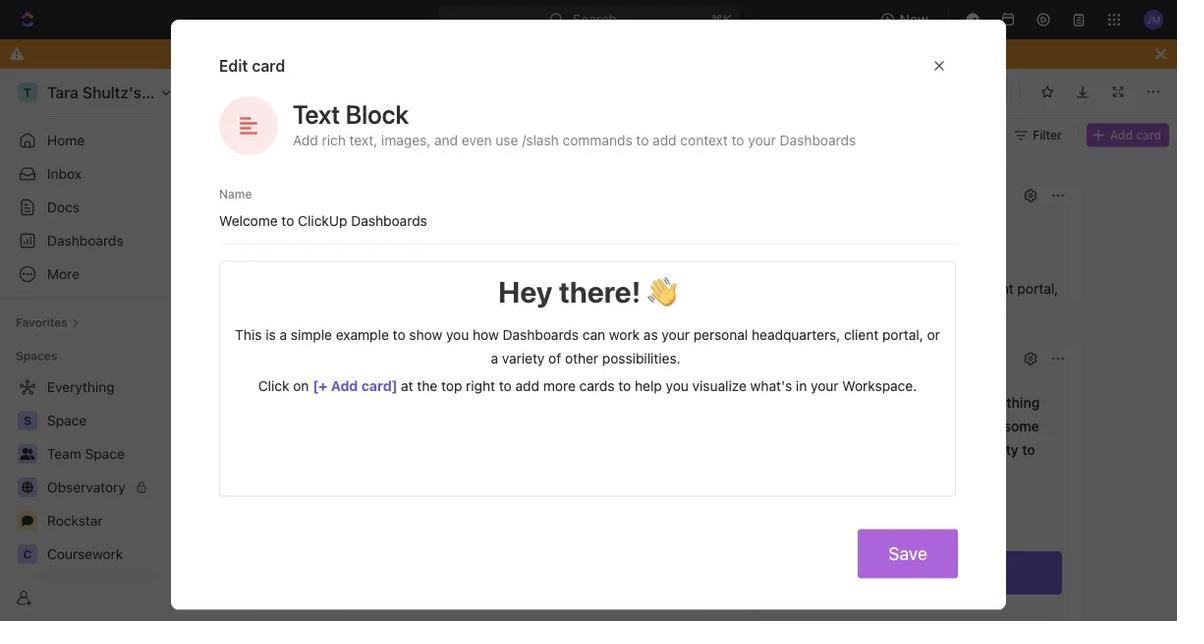 Task type: describe. For each thing, give the bounding box(es) containing it.
you.
[[870, 418, 898, 435]]

we've
[[902, 418, 941, 435]]

chat
[[390, 350, 425, 368]]

this
[[774, 395, 798, 411]]

0 horizontal spatial is
[[266, 326, 276, 343]]

files
[[810, 350, 845, 368]]

1 vertical spatial personal
[[694, 326, 748, 343]]

0 vertical spatial this is a simple example to show you how dashboards can work as your personal headquarters, client portal, or a variety of other possibilities.
[[370, 281, 1063, 321]]

edit card
[[219, 57, 285, 75]]

0 vertical spatial or
[[609, 304, 623, 321]]

started!
[[797, 466, 849, 482]]

1 vertical spatial of
[[549, 350, 562, 366]]

docs
[[47, 199, 80, 215]]

a up 'click'
[[280, 326, 287, 343]]

inbox
[[47, 166, 82, 182]]

visualize
[[693, 378, 747, 394]]

images,
[[381, 132, 431, 148]]

you left visualize
[[666, 378, 689, 394]]

🗣 chat
[[368, 350, 425, 368]]

📚 docs, files & links button
[[743, 345, 1013, 373]]

save button
[[859, 529, 959, 579]]

new button
[[873, 4, 941, 35]]

favorites
[[16, 316, 68, 329]]

0 vertical spatial this
[[370, 281, 397, 297]]

add card button
[[1087, 123, 1170, 147]]

use this text card
[[745, 395, 862, 411]]

you up 🗣 chat button
[[446, 326, 469, 343]]

you inside to keep track of everything that's important to you. we've included some links to our help docs, blog, and university to get you started!
[[770, 466, 794, 482]]

text,
[[350, 132, 378, 148]]

1 horizontal spatial portal,
[[1018, 281, 1059, 297]]

0 horizontal spatial simple
[[291, 326, 332, 343]]

0 vertical spatial how
[[608, 281, 634, 297]]

1 vertical spatial or
[[928, 326, 941, 343]]

use
[[496, 132, 519, 148]]

/slash
[[522, 132, 559, 148]]

top
[[441, 378, 462, 394]]

0 vertical spatial variety
[[637, 304, 680, 321]]

am
[[1044, 78, 1062, 93]]

0 vertical spatial possibilities.
[[738, 304, 816, 321]]

1 horizontal spatial simple
[[426, 281, 468, 297]]

1 vertical spatial client
[[845, 326, 879, 343]]

0 horizontal spatial headquarters,
[[752, 326, 841, 343]]

[+
[[313, 378, 328, 394]]

new
[[900, 11, 929, 28]]

to down some
[[1023, 442, 1036, 458]]

docs link
[[8, 192, 242, 223]]

management
[[905, 558, 990, 574]]

dashboard
[[754, 572, 825, 588]]

a up click on [+ add card] at the top right to add more cards to help you visualize what's in your workspace.
[[626, 304, 634, 321]]

2023
[[964, 78, 995, 93]]

you down card name text box at the top
[[581, 281, 604, 297]]

1 horizontal spatial is
[[401, 281, 411, 297]]

click
[[258, 378, 290, 394]]

🗣
[[368, 350, 386, 368]]

1 horizontal spatial of
[[684, 304, 697, 321]]

to left you.
[[854, 418, 867, 435]]

0 vertical spatial help
[[635, 378, 662, 394]]

build
[[806, 558, 839, 574]]

0 vertical spatial 👋
[[775, 228, 804, 263]]

0 horizontal spatial as
[[644, 326, 658, 343]]

📚
[[744, 350, 760, 368]]

1 vertical spatial other
[[565, 350, 599, 366]]

to keep track of everything that's important to you. we've included some links to our help docs, blog, and university to get you started!
[[745, 395, 1044, 482]]

docs,
[[852, 442, 888, 458]]

clickup logo image
[[1076, 77, 1164, 94]]

context
[[681, 132, 728, 148]]

0 horizontal spatial add
[[516, 378, 540, 394]]

edit for edit mode:
[[270, 127, 295, 143]]

help inside to keep track of everything that's important to you. we've included some links to our help docs, blog, and university to get you started!
[[821, 442, 849, 458]]

and inside to keep track of everything that's important to you. we've included some links to our help docs, blog, and university to get you started!
[[928, 442, 952, 458]]

0 vertical spatial show
[[545, 281, 578, 297]]

text
[[802, 395, 828, 411]]

spaces
[[16, 349, 57, 363]]

0 vertical spatial work
[[745, 281, 775, 297]]

search...
[[573, 11, 629, 28]]

5,
[[949, 78, 960, 93]]

c
[[23, 548, 32, 561]]

to left our
[[779, 442, 792, 458]]

some
[[1004, 418, 1040, 435]]

keep
[[883, 395, 914, 411]]

blog,
[[892, 442, 924, 458]]

more
[[544, 378, 576, 394]]

docs,
[[764, 350, 806, 368]]

rich
[[322, 132, 346, 148]]

0 vertical spatial client
[[980, 281, 1014, 297]]

favorites button
[[8, 311, 87, 334]]

the
[[417, 378, 438, 394]]

save
[[889, 543, 928, 564]]

to down the workspace.
[[866, 395, 879, 411]]

use
[[745, 395, 771, 411]]

add card
[[1111, 128, 1162, 142]]

block
[[346, 99, 409, 129]]

1 vertical spatial possibilities.
[[603, 350, 681, 366]]

1 horizontal spatial card
[[832, 395, 862, 411]]

guide
[[829, 572, 867, 588]]

dashboards link
[[8, 225, 242, 257]]

🗣 chat button
[[367, 345, 610, 373]]

project
[[855, 558, 901, 574]]

dec
[[922, 78, 946, 93]]

0 horizontal spatial portal,
[[883, 326, 924, 343]]

cards
[[580, 378, 615, 394]]

name
[[219, 187, 252, 201]]

Card name text field
[[219, 203, 959, 238]]

0 vertical spatial hey there! 👋
[[625, 228, 804, 263]]

1 vertical spatial 👋
[[648, 274, 677, 309]]

1 horizontal spatial at
[[999, 78, 1010, 93]]

add inside text block add rich text, images, and even use /slash commands to add context to your dashboards
[[293, 132, 318, 148]]



Task type: vqa. For each thing, say whether or not it's contained in the screenshot.
—
no



Task type: locate. For each thing, give the bounding box(es) containing it.
help right the cards
[[635, 378, 662, 394]]

1 horizontal spatial there!
[[686, 228, 768, 263]]

how
[[754, 558, 783, 574]]

edit mode:
[[270, 127, 338, 143]]

1 horizontal spatial or
[[928, 326, 941, 343]]

in
[[796, 378, 807, 394]]

1 vertical spatial how
[[473, 326, 499, 343]]

is up 'click'
[[266, 326, 276, 343]]

is up chat
[[401, 281, 411, 297]]

to right context
[[732, 132, 745, 148]]

1 horizontal spatial add
[[653, 132, 677, 148]]

1 vertical spatial as
[[644, 326, 658, 343]]

edit for edit card
[[219, 57, 248, 75]]

simple up 🗣 chat button
[[426, 281, 468, 297]]

or
[[609, 304, 623, 321], [928, 326, 941, 343]]

a up chat
[[415, 281, 422, 297]]

1 horizontal spatial how
[[608, 281, 634, 297]]

at left the
[[401, 378, 414, 394]]

can up visualize
[[718, 281, 741, 297]]

this is a simple example to show you how dashboards can work as your personal headquarters, client portal, or a variety of other possibilities. up 📚
[[370, 281, 1063, 321]]

1 vertical spatial simple
[[291, 326, 332, 343]]

work
[[745, 281, 775, 297], [609, 326, 640, 343]]

your inside text block add rich text, images, and even use /slash commands to add context to your dashboards
[[748, 132, 777, 148]]

home
[[47, 132, 85, 148]]

this up 🗣
[[370, 281, 397, 297]]

add inside text block add rich text, images, and even use /slash commands to add context to your dashboards
[[653, 132, 677, 148]]

card]
[[362, 378, 398, 394]]

1 horizontal spatial client
[[980, 281, 1014, 297]]

0 vertical spatial at
[[999, 78, 1010, 93]]

1 vertical spatial there!
[[559, 274, 642, 309]]

commands
[[563, 132, 633, 148]]

2 vertical spatial of
[[955, 395, 968, 411]]

2 vertical spatial card
[[832, 395, 862, 411]]

inbox link
[[8, 158, 242, 190]]

1 vertical spatial portal,
[[883, 326, 924, 343]]

coursework link
[[47, 539, 238, 570]]

card for edit card
[[252, 57, 285, 75]]

card
[[252, 57, 285, 75], [1137, 128, 1162, 142], [832, 395, 862, 411]]

at left "9:22"
[[999, 78, 1010, 93]]

of up visualize
[[684, 304, 697, 321]]

and down we've
[[928, 442, 952, 458]]

1 horizontal spatial edit
[[270, 127, 295, 143]]

card down clickup logo in the top right of the page
[[1137, 128, 1162, 142]]

card for add card
[[1137, 128, 1162, 142]]

0 horizontal spatial how
[[473, 326, 499, 343]]

card right text
[[832, 395, 862, 411]]

1 vertical spatial can
[[583, 326, 606, 343]]

1 vertical spatial hey
[[499, 274, 553, 309]]

1 horizontal spatial example
[[471, 281, 524, 297]]

other up visualize
[[700, 304, 734, 321]]

1 horizontal spatial work
[[745, 281, 775, 297]]

of
[[684, 304, 697, 321], [549, 350, 562, 366], [955, 395, 968, 411]]

sidebar navigation
[[0, 69, 251, 621]]

that's
[[745, 418, 783, 435]]

0 horizontal spatial work
[[609, 326, 640, 343]]

0 horizontal spatial card
[[252, 57, 285, 75]]

other up click on [+ add card] at the top right to add more cards to help you visualize what's in your workspace.
[[565, 350, 599, 366]]

📚 docs, files & links
[[744, 350, 903, 368]]

hey
[[625, 228, 680, 263], [499, 274, 553, 309]]

personal
[[829, 281, 884, 297], [694, 326, 748, 343]]

dashboards
[[780, 132, 857, 148], [47, 233, 123, 249], [638, 281, 714, 297], [503, 326, 579, 343]]

1 vertical spatial card
[[1137, 128, 1162, 142]]

variety
[[637, 304, 680, 321], [502, 350, 545, 366]]

at
[[999, 78, 1010, 93], [401, 378, 414, 394]]

personal up &
[[829, 281, 884, 297]]

add
[[653, 132, 677, 148], [516, 378, 540, 394]]

0 vertical spatial can
[[718, 281, 741, 297]]

1 vertical spatial show
[[409, 326, 443, 343]]

0 horizontal spatial at
[[401, 378, 414, 394]]

as up click on [+ add card] at the top right to add more cards to help you visualize what's in your workspace.
[[644, 326, 658, 343]]

0 horizontal spatial of
[[549, 350, 562, 366]]

work up the cards
[[609, 326, 640, 343]]

1 vertical spatial add
[[516, 378, 540, 394]]

this is a simple example to show you how dashboards can work as your personal headquarters, client portal, or a variety of other possibilities. up click on [+ add card] at the top right to add more cards to help you visualize what's in your workspace.
[[235, 326, 944, 366]]

0 horizontal spatial variety
[[502, 350, 545, 366]]

university
[[956, 442, 1019, 458]]

help up started!
[[821, 442, 849, 458]]

to right the cards
[[619, 378, 631, 394]]

1 horizontal spatial headquarters,
[[887, 281, 976, 297]]

dashboards inside text block add rich text, images, and even use /slash commands to add context to your dashboards
[[780, 132, 857, 148]]

0 horizontal spatial and
[[435, 132, 458, 148]]

1 horizontal spatial possibilities.
[[738, 304, 816, 321]]

1 vertical spatial this is a simple example to show you how dashboards can work as your personal headquarters, client portal, or a variety of other possibilities.
[[235, 326, 944, 366]]

0 horizontal spatial personal
[[694, 326, 748, 343]]

click on [+ add card] at the top right to add more cards to help you visualize what's in your workspace.
[[258, 378, 918, 394]]

0 horizontal spatial possibilities.
[[603, 350, 681, 366]]

you right get
[[770, 466, 794, 482]]

0 vertical spatial of
[[684, 304, 697, 321]]

2 horizontal spatial card
[[1137, 128, 1162, 142]]

to
[[637, 132, 649, 148], [732, 132, 745, 148], [528, 281, 541, 297], [393, 326, 406, 343], [499, 378, 512, 394], [619, 378, 631, 394], [866, 395, 879, 411], [854, 418, 867, 435], [779, 442, 792, 458], [1023, 442, 1036, 458]]

1 vertical spatial at
[[401, 378, 414, 394]]

0 horizontal spatial example
[[336, 326, 389, 343]]

even
[[462, 132, 492, 148]]

0 vertical spatial simple
[[426, 281, 468, 297]]

mode:
[[299, 127, 338, 143]]

as
[[779, 281, 794, 297], [644, 326, 658, 343]]

links
[[745, 442, 775, 458]]

and left even
[[435, 132, 458, 148]]

2 horizontal spatial add
[[1111, 128, 1134, 142]]

simple up [+
[[291, 326, 332, 343]]

add left context
[[653, 132, 677, 148]]

show down card name text box at the top
[[545, 281, 578, 297]]

how to build a project management dashboard guide
[[754, 558, 994, 588]]

get
[[745, 466, 767, 482]]

a up right on the bottom of the page
[[491, 350, 499, 366]]

1 horizontal spatial variety
[[637, 304, 680, 321]]

1 horizontal spatial 👋
[[775, 228, 804, 263]]

0 vertical spatial is
[[401, 281, 411, 297]]

possibilities.
[[738, 304, 816, 321], [603, 350, 681, 366]]

1 vertical spatial work
[[609, 326, 640, 343]]

add right [+
[[331, 378, 358, 394]]

1 vertical spatial and
[[928, 442, 952, 458]]

add inside button
[[1111, 128, 1134, 142]]

0 vertical spatial edit
[[219, 57, 248, 75]]

example up 🗣
[[336, 326, 389, 343]]

1 vertical spatial edit
[[270, 127, 295, 143]]

0 vertical spatial hey
[[625, 228, 680, 263]]

add left rich at top left
[[293, 132, 318, 148]]

right
[[466, 378, 496, 394]]

to right right on the bottom of the page
[[499, 378, 512, 394]]

0 horizontal spatial edit
[[219, 57, 248, 75]]

0 vertical spatial card
[[252, 57, 285, 75]]

text
[[293, 99, 340, 129]]

1 horizontal spatial can
[[718, 281, 741, 297]]

and inside text block add rich text, images, and even use /slash commands to add context to your dashboards
[[435, 132, 458, 148]]

0 horizontal spatial hey
[[499, 274, 553, 309]]

to up 🗣 chat button
[[528, 281, 541, 297]]

possibilities. up the cards
[[603, 350, 681, 366]]

0 horizontal spatial there!
[[559, 274, 642, 309]]

1 horizontal spatial personal
[[829, 281, 884, 297]]

links
[[864, 350, 903, 368]]

this up 'click'
[[235, 326, 262, 343]]

9:22
[[1014, 78, 1041, 93]]

dashboards inside dashboards link
[[47, 233, 123, 249]]

0 horizontal spatial add
[[293, 132, 318, 148]]

is
[[401, 281, 411, 297], [266, 326, 276, 343]]

can up the cards
[[583, 326, 606, 343]]

to right commands
[[637, 132, 649, 148]]

as up docs,
[[779, 281, 794, 297]]

how up 🗣 chat button
[[473, 326, 499, 343]]

client
[[980, 281, 1014, 297], [845, 326, 879, 343]]

your
[[748, 132, 777, 148], [797, 281, 825, 297], [662, 326, 690, 343], [811, 378, 839, 394]]

included
[[945, 418, 1001, 435]]

coursework, , element
[[18, 545, 37, 564]]

1 horizontal spatial add
[[331, 378, 358, 394]]

you
[[581, 281, 604, 297], [446, 326, 469, 343], [666, 378, 689, 394], [770, 466, 794, 482]]

0 horizontal spatial help
[[635, 378, 662, 394]]

1 vertical spatial variety
[[502, 350, 545, 366]]

show up chat
[[409, 326, 443, 343]]

can
[[718, 281, 741, 297], [583, 326, 606, 343]]

or up 📚 docs, files & links button
[[928, 326, 941, 343]]

card up the edit mode:
[[252, 57, 285, 75]]

1 horizontal spatial and
[[928, 442, 952, 458]]

0 horizontal spatial 👋
[[648, 274, 677, 309]]

how
[[608, 281, 634, 297], [473, 326, 499, 343]]

0 vertical spatial add
[[653, 132, 677, 148]]

coursework
[[47, 546, 123, 562]]

what's
[[751, 378, 793, 394]]

to
[[787, 558, 802, 574]]

1 vertical spatial hey there! 👋
[[499, 274, 677, 309]]

work up 📚
[[745, 281, 775, 297]]

0 vertical spatial personal
[[829, 281, 884, 297]]

1 vertical spatial this
[[235, 326, 262, 343]]

important
[[786, 418, 850, 435]]

1 horizontal spatial other
[[700, 304, 734, 321]]

of up more
[[549, 350, 562, 366]]

add down clickup logo in the top right of the page
[[1111, 128, 1134, 142]]

portal,
[[1018, 281, 1059, 297], [883, 326, 924, 343]]

headquarters, up docs,
[[752, 326, 841, 343]]

1 horizontal spatial as
[[779, 281, 794, 297]]

simple
[[426, 281, 468, 297], [291, 326, 332, 343]]

how down card name text box at the top
[[608, 281, 634, 297]]

add
[[1111, 128, 1134, 142], [293, 132, 318, 148], [331, 378, 358, 394]]

workspace.
[[843, 378, 918, 394]]

&
[[849, 350, 860, 368]]

on
[[293, 378, 309, 394]]

1 vertical spatial example
[[336, 326, 389, 343]]

home link
[[8, 125, 242, 156]]

example
[[471, 281, 524, 297], [336, 326, 389, 343]]

0 vertical spatial headquarters,
[[887, 281, 976, 297]]

everything
[[971, 395, 1040, 411]]

⌘k
[[711, 11, 732, 28]]

dec 5, 2023 at 9:22 am
[[922, 78, 1062, 93]]

0 horizontal spatial can
[[583, 326, 606, 343]]

our
[[795, 442, 817, 458]]

1 vertical spatial is
[[266, 326, 276, 343]]

personal up 📚
[[694, 326, 748, 343]]

text block add rich text, images, and even use /slash commands to add context to your dashboards
[[293, 99, 857, 148]]

this
[[370, 281, 397, 297], [235, 326, 262, 343]]

1 vertical spatial help
[[821, 442, 849, 458]]

to up 🗣 chat
[[393, 326, 406, 343]]

0 vertical spatial there!
[[686, 228, 768, 263]]

headquarters, up links
[[887, 281, 976, 297]]

2 horizontal spatial of
[[955, 395, 968, 411]]

0 horizontal spatial or
[[609, 304, 623, 321]]

example up 🗣 chat button
[[471, 281, 524, 297]]

or up the cards
[[609, 304, 623, 321]]

possibilities. up docs,
[[738, 304, 816, 321]]

1 vertical spatial headquarters,
[[752, 326, 841, 343]]

0 vertical spatial portal,
[[1018, 281, 1059, 297]]

of up included
[[955, 395, 968, 411]]

0 horizontal spatial this
[[235, 326, 262, 343]]

card inside button
[[1137, 128, 1162, 142]]

0 vertical spatial example
[[471, 281, 524, 297]]

0 vertical spatial as
[[779, 281, 794, 297]]

track
[[918, 395, 951, 411]]

1 horizontal spatial this
[[370, 281, 397, 297]]

of inside to keep track of everything that's important to you. we've included some links to our help docs, blog, and university to get you started!
[[955, 395, 968, 411]]

add left more
[[516, 378, 540, 394]]

a
[[842, 558, 852, 574]]



